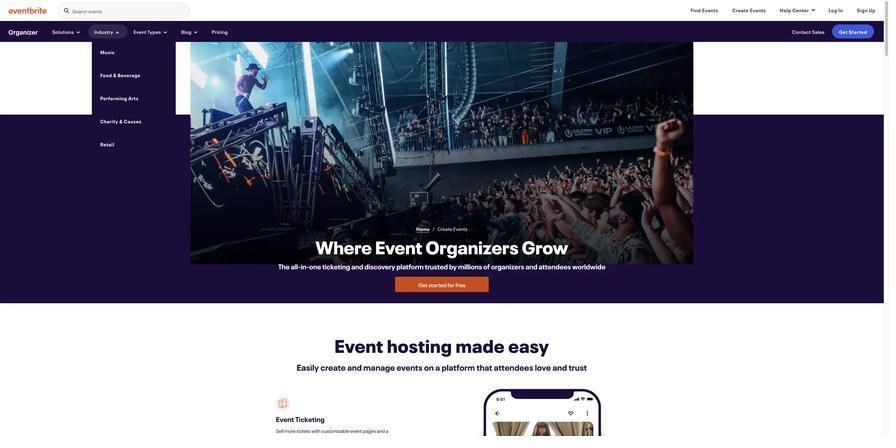 Task type: locate. For each thing, give the bounding box(es) containing it.
event
[[351, 427, 362, 434]]

1 vertical spatial attendees
[[494, 361, 534, 373]]

experience
[[318, 434, 341, 436]]

1 vertical spatial create
[[438, 225, 453, 232]]

performing arts link
[[100, 92, 167, 104]]

a right pages
[[386, 427, 389, 434]]

that
[[477, 361, 493, 373]]

sign up
[[858, 6, 876, 13]]

0 horizontal spatial events
[[88, 7, 102, 14]]

attendees down easy in the right of the page
[[494, 361, 534, 373]]

get started
[[840, 28, 868, 35]]

1 horizontal spatial platform
[[442, 361, 475, 373]]

platform inside home / create events where event organizers grow the all-in-one ticketing and discovery platform trusted by millions of organizers and attendees worldwide
[[397, 261, 424, 271]]

charity
[[100, 117, 118, 124]]

pricing link
[[210, 24, 231, 38]]

 image
[[276, 397, 290, 411]]

& left causes
[[119, 117, 123, 124]]

a
[[436, 361, 441, 373], [386, 427, 389, 434]]

and right love
[[553, 361, 568, 373]]

for left 'event'
[[342, 434, 348, 436]]

1 horizontal spatial attendees
[[494, 361, 534, 373]]

and right create
[[348, 361, 362, 373]]

on down 'hosting'
[[424, 361, 434, 373]]

and right pages
[[377, 427, 385, 434]]

0 horizontal spatial on
[[371, 434, 377, 436]]

0 vertical spatial platform
[[397, 261, 424, 271]]

0 vertical spatial on
[[424, 361, 434, 373]]

get
[[840, 28, 849, 35]]

started inside secondary organizer element
[[850, 28, 868, 35]]

event up manage on the left of the page
[[335, 334, 384, 358]]

a down 'hosting'
[[436, 361, 441, 373]]

1 vertical spatial &
[[119, 117, 123, 124]]

event inside home / create events where event organizers grow the all-in-one ticketing and discovery platform trusted by millions of organizers and attendees worldwide
[[376, 236, 423, 260]]

events inside event hosting made easy easily create and manage events on a platform that attendees love and trust
[[397, 361, 423, 373]]

create inside home / create events where event organizers grow the all-in-one ticketing and discovery platform trusted by millions of organizers and attendees worldwide
[[438, 225, 453, 232]]

create events link
[[727, 3, 772, 17]]

and
[[352, 261, 364, 271], [526, 261, 538, 271], [348, 361, 362, 373], [553, 361, 568, 373], [377, 427, 385, 434]]

events right find
[[703, 6, 719, 13]]

more
[[285, 427, 296, 434]]

pricing
[[212, 28, 228, 35]]

0 horizontal spatial for
[[342, 434, 348, 436]]

0 horizontal spatial platform
[[397, 261, 424, 271]]

events inside button
[[88, 7, 102, 14]]

event hosting made easy easily create and manage events on a platform that attendees love and trust
[[297, 334, 588, 373]]

platform
[[397, 261, 424, 271], [442, 361, 475, 373]]

started inside button
[[429, 281, 447, 289]]

get started for free
[[419, 281, 466, 289]]

event inside event hosting made easy easily create and manage events on a platform that attendees love and trust
[[335, 334, 384, 358]]

on inside event hosting made easy easily create and manage events on a platform that attendees love and trust
[[424, 361, 434, 373]]

grow
[[522, 236, 569, 260]]

help center
[[781, 6, 810, 13]]

0 horizontal spatial a
[[386, 427, 389, 434]]

events
[[703, 6, 719, 13], [751, 6, 767, 13], [454, 225, 468, 232]]

event up more
[[276, 414, 294, 424]]

platform left that
[[442, 361, 475, 373]]

sign
[[858, 6, 869, 13]]

&
[[113, 71, 117, 78], [119, 117, 123, 124]]

events
[[88, 7, 102, 14], [397, 361, 423, 373]]

get started for free button
[[396, 277, 489, 292]]

1 horizontal spatial events
[[397, 361, 423, 373]]

where
[[316, 236, 372, 260]]

events for create events
[[751, 6, 767, 13]]

event
[[134, 28, 147, 35], [376, 236, 423, 260], [335, 334, 384, 358], [276, 414, 294, 424]]

made
[[456, 334, 505, 358]]

for left free
[[448, 281, 455, 289]]

event left 'types'
[[134, 28, 147, 35]]

0 vertical spatial for
[[448, 281, 455, 289]]

home link
[[417, 225, 430, 233]]

1 vertical spatial started
[[429, 281, 447, 289]]

up
[[870, 6, 876, 13]]

0 vertical spatial create
[[733, 6, 749, 13]]

secondary organizer element
[[0, 21, 885, 156]]

phone showing an event listing page of eventbrite. the event is about a pizza making class, and there is a woman making a pizza. image
[[437, 387, 647, 436]]

events left help
[[751, 6, 767, 13]]

create events
[[733, 6, 767, 13]]

a inside event ticketing sell more tickets with customizable event pages and a seamless checkout experience for attendees on
[[386, 427, 389, 434]]

& right food
[[113, 71, 117, 78]]

started for get
[[850, 28, 868, 35]]

1 vertical spatial on
[[371, 434, 377, 436]]

1 vertical spatial for
[[342, 434, 348, 436]]

event up discovery
[[376, 236, 423, 260]]

organizer
[[8, 27, 38, 36]]

event inside secondary organizer element
[[134, 28, 147, 35]]

eventbrite image
[[8, 7, 47, 14]]

performing arts
[[100, 94, 139, 101]]

1 horizontal spatial for
[[448, 281, 455, 289]]

attendees right experience
[[349, 434, 370, 436]]

causes
[[124, 117, 142, 124]]

attendees inside home / create events where event organizers grow the all-in-one ticketing and discovery platform trusted by millions of organizers and attendees worldwide
[[539, 261, 571, 271]]

food & beverage
[[100, 71, 141, 78]]

1 horizontal spatial events
[[703, 6, 719, 13]]

& for charity
[[119, 117, 123, 124]]

2 horizontal spatial attendees
[[539, 261, 571, 271]]

event ticketing sell more tickets with customizable event pages and a seamless checkout experience for attendees on 
[[276, 414, 389, 436]]

1 horizontal spatial a
[[436, 361, 441, 373]]

0 horizontal spatial started
[[429, 281, 447, 289]]

0 horizontal spatial create
[[438, 225, 453, 232]]

food & beverage link
[[100, 69, 167, 81]]

0 horizontal spatial events
[[454, 225, 468, 232]]

for
[[448, 281, 455, 289], [342, 434, 348, 436]]

attendees down grow
[[539, 261, 571, 271]]

search events
[[72, 7, 102, 14]]

easily
[[297, 361, 319, 373]]

hosting
[[387, 334, 453, 358]]

events up organizers
[[454, 225, 468, 232]]

1 horizontal spatial on
[[424, 361, 434, 373]]

ticketing
[[323, 261, 350, 271]]

attendees inside event ticketing sell more tickets with customizable event pages and a seamless checkout experience for attendees on
[[349, 434, 370, 436]]

event inside event ticketing sell more tickets with customizable event pages and a seamless checkout experience for attendees on
[[276, 414, 294, 424]]

organizers
[[492, 261, 525, 271]]

on right 'event'
[[371, 434, 377, 436]]

1 horizontal spatial &
[[119, 117, 123, 124]]

find events link
[[686, 3, 725, 17]]

1 vertical spatial platform
[[442, 361, 475, 373]]

1 vertical spatial a
[[386, 427, 389, 434]]

events right the search
[[88, 7, 102, 14]]

0 vertical spatial a
[[436, 361, 441, 373]]

submenu element
[[92, 40, 176, 156]]

attendees
[[539, 261, 571, 271], [494, 361, 534, 373], [349, 434, 370, 436]]

platform up get
[[397, 261, 424, 271]]

trusted
[[425, 261, 448, 271]]

a inside event hosting made easy easily create and manage events on a platform that attendees love and trust
[[436, 361, 441, 373]]

manage
[[364, 361, 395, 373]]

get
[[419, 281, 428, 289]]

customizable
[[322, 427, 350, 434]]

find events
[[691, 6, 719, 13]]

log in
[[829, 6, 844, 13]]

seamless
[[276, 434, 296, 436]]

0 vertical spatial events
[[88, 7, 102, 14]]

create
[[733, 6, 749, 13], [438, 225, 453, 232]]

tickets
[[297, 427, 311, 434]]

on inside event ticketing sell more tickets with customizable event pages and a seamless checkout experience for attendees on
[[371, 434, 377, 436]]

worldwide
[[573, 261, 606, 271]]

1 horizontal spatial create
[[733, 6, 749, 13]]

started
[[850, 28, 868, 35], [429, 281, 447, 289]]

for inside event ticketing sell more tickets with customizable event pages and a seamless checkout experience for attendees on
[[342, 434, 348, 436]]

0 vertical spatial started
[[850, 28, 868, 35]]

0 horizontal spatial attendees
[[349, 434, 370, 436]]

events down 'hosting'
[[397, 361, 423, 373]]

/
[[433, 225, 435, 232]]

1 horizontal spatial started
[[850, 28, 868, 35]]

0 vertical spatial attendees
[[539, 261, 571, 271]]

on
[[424, 361, 434, 373], [371, 434, 377, 436]]

0 horizontal spatial &
[[113, 71, 117, 78]]

1 vertical spatial events
[[397, 361, 423, 373]]

2 horizontal spatial events
[[751, 6, 767, 13]]

2 vertical spatial attendees
[[349, 434, 370, 436]]

find
[[691, 6, 702, 13]]

platform inside event hosting made easy easily create and manage events on a platform that attendees love and trust
[[442, 361, 475, 373]]

event for types
[[134, 28, 147, 35]]

charity & causes link
[[100, 115, 167, 127]]

of
[[484, 261, 490, 271]]

0 vertical spatial &
[[113, 71, 117, 78]]



Task type: describe. For each thing, give the bounding box(es) containing it.
solutions
[[52, 28, 74, 35]]

the
[[279, 261, 290, 271]]

industry
[[94, 28, 113, 35]]

food
[[100, 71, 112, 78]]

ticketing
[[296, 414, 325, 424]]

center
[[793, 6, 810, 13]]

in-
[[301, 261, 309, 271]]

arts
[[128, 94, 139, 101]]

beverage
[[118, 71, 141, 78]]

checkout
[[297, 434, 317, 436]]

event for hosting
[[335, 334, 384, 358]]

and down grow
[[526, 261, 538, 271]]

contact sales
[[793, 28, 826, 35]]

discovery
[[365, 261, 396, 271]]

create
[[321, 361, 346, 373]]

events for find events
[[703, 6, 719, 13]]

events inside home / create events where event organizers grow the all-in-one ticketing and discovery platform trusted by millions of organizers and attendees worldwide
[[454, 225, 468, 232]]

sales
[[813, 28, 826, 35]]

get started link
[[833, 24, 875, 38]]

retail link
[[100, 138, 167, 150]]

free
[[456, 281, 466, 289]]

home
[[417, 225, 430, 232]]

types
[[148, 28, 161, 35]]

a for ticketing
[[386, 427, 389, 434]]

home / create events where event organizers grow the all-in-one ticketing and discovery platform trusted by millions of organizers and attendees worldwide
[[279, 225, 606, 271]]

charity & causes
[[100, 117, 142, 124]]

with
[[312, 427, 321, 434]]

trust
[[569, 361, 588, 373]]

music link
[[100, 46, 167, 58]]

sign up link
[[852, 3, 882, 17]]

search
[[72, 7, 88, 14]]

and right ticketing
[[352, 261, 364, 271]]

search events button
[[58, 3, 190, 19]]

retail
[[100, 140, 114, 147]]

for inside get started for free button
[[448, 281, 455, 289]]

love
[[535, 361, 551, 373]]

log
[[829, 6, 838, 13]]

performing
[[100, 94, 127, 101]]

in
[[839, 6, 844, 13]]

and inside event ticketing sell more tickets with customizable event pages and a seamless checkout experience for attendees on
[[377, 427, 385, 434]]

sell
[[276, 427, 284, 434]]

attendees inside event hosting made easy easily create and manage events on a platform that attendees love and trust
[[494, 361, 534, 373]]

easy
[[509, 334, 550, 358]]

by
[[450, 261, 457, 271]]

contact
[[793, 28, 812, 35]]

millions
[[459, 261, 483, 271]]

& for food
[[113, 71, 117, 78]]

contact sales link
[[790, 24, 828, 38]]

get started for free link
[[396, 277, 489, 292]]

pages
[[363, 427, 376, 434]]

event types
[[134, 28, 161, 35]]

a for hosting
[[436, 361, 441, 373]]

log in link
[[824, 3, 849, 17]]

all-
[[291, 261, 301, 271]]

blog
[[181, 28, 192, 35]]

started for get
[[429, 281, 447, 289]]

event for ticketing
[[276, 414, 294, 424]]

help
[[781, 6, 792, 13]]

music
[[100, 48, 115, 55]]

one
[[309, 261, 321, 271]]

organizers
[[426, 236, 519, 260]]



Task type: vqa. For each thing, say whether or not it's contained in the screenshot.
the bottom you
no



